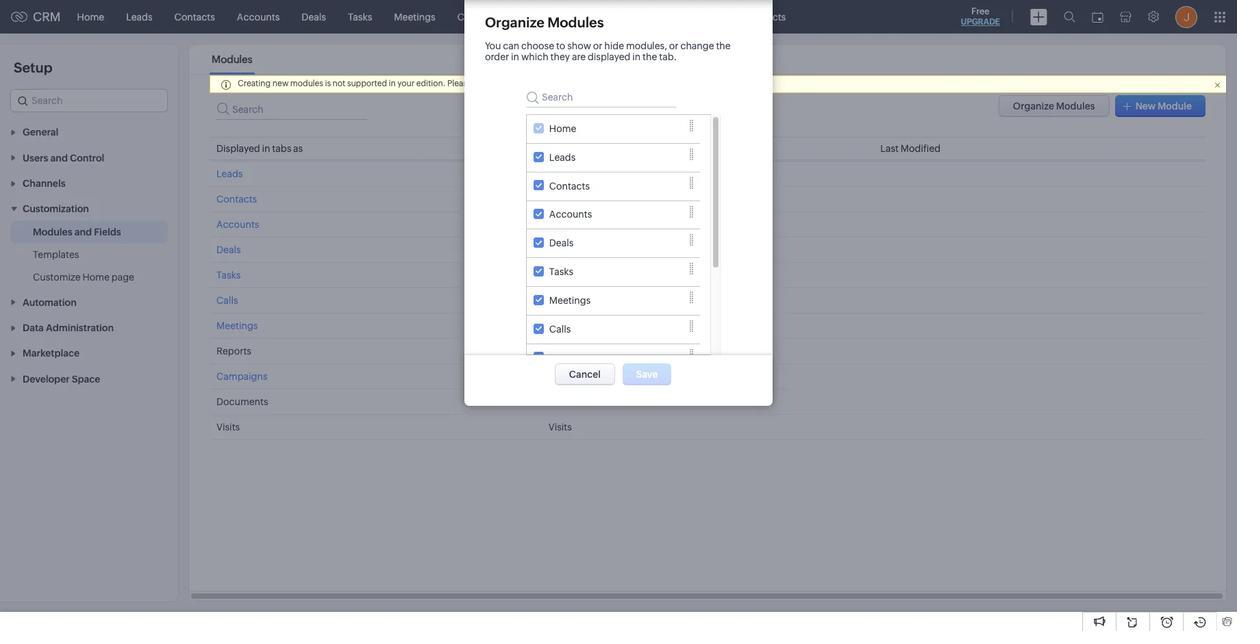 Task type: vqa. For each thing, say whether or not it's contained in the screenshot.


Task type: locate. For each thing, give the bounding box(es) containing it.
last modified
[[881, 143, 941, 154]]

displayed
[[588, 51, 631, 62]]

page
[[112, 272, 134, 283]]

0 vertical spatial deals link
[[291, 0, 337, 33]]

contacts link
[[164, 0, 226, 33], [217, 194, 257, 205]]

crm
[[33, 10, 61, 24]]

reports link
[[490, 0, 547, 33]]

0 vertical spatial campaigns link
[[547, 0, 620, 33]]

you can choose to show or hide modules, or change the order in which they are displayed in the tab.
[[485, 40, 731, 62]]

1 vertical spatial modules
[[212, 53, 253, 65]]

0 vertical spatial module
[[1158, 101, 1193, 112]]

reports
[[501, 11, 536, 22], [217, 346, 252, 357], [549, 346, 584, 357], [550, 353, 585, 364]]

accounts
[[237, 11, 280, 22], [550, 209, 592, 220], [217, 219, 259, 230], [549, 219, 592, 230]]

leads
[[126, 11, 153, 22], [550, 152, 576, 163], [217, 169, 243, 180], [549, 169, 575, 180]]

1 horizontal spatial campaigns link
[[547, 0, 620, 33]]

contacts
[[175, 11, 215, 22], [550, 181, 590, 192], [217, 194, 257, 205], [549, 194, 589, 205]]

0 vertical spatial home
[[77, 11, 104, 22]]

1 vertical spatial module
[[549, 143, 582, 154]]

documents
[[631, 11, 683, 22], [217, 397, 268, 408], [549, 397, 601, 408]]

module inside button
[[1158, 101, 1193, 112]]

last
[[881, 143, 899, 154]]

modified
[[901, 143, 941, 154]]

visits link
[[694, 0, 739, 33]]

accounts link
[[226, 0, 291, 33], [217, 219, 259, 230]]

2 vertical spatial home
[[83, 272, 110, 283]]

campaigns link
[[547, 0, 620, 33], [217, 371, 268, 382]]

1 horizontal spatial calls link
[[447, 0, 490, 33]]

0 horizontal spatial module
[[549, 143, 582, 154]]

1 vertical spatial to
[[508, 79, 516, 88]]

the left 'enterprise'
[[518, 79, 530, 88]]

2 horizontal spatial the
[[717, 40, 731, 51]]

edition.
[[573, 79, 602, 88]]

edition.
[[416, 79, 446, 88]]

0 horizontal spatial deals link
[[217, 245, 241, 256]]

customize home page
[[33, 272, 134, 283]]

or left change
[[670, 40, 679, 51]]

deals
[[302, 11, 326, 22], [550, 238, 574, 249], [217, 245, 241, 256], [549, 245, 573, 256]]

customization
[[23, 204, 89, 215]]

0 horizontal spatial calls link
[[217, 295, 238, 306]]

to right upgrade
[[508, 79, 516, 88]]

0 vertical spatial leads link
[[115, 0, 164, 33]]

1 horizontal spatial the
[[643, 51, 658, 62]]

the right change
[[717, 40, 731, 51]]

visits
[[705, 11, 728, 22], [217, 422, 240, 433], [549, 422, 572, 433]]

0 vertical spatial modules
[[548, 14, 604, 30]]

1 horizontal spatial documents
[[549, 397, 601, 408]]

1 horizontal spatial module
[[1158, 101, 1193, 112]]

0 vertical spatial to
[[556, 40, 566, 51]]

new module button
[[1116, 95, 1206, 117]]

in
[[511, 51, 520, 62], [633, 51, 641, 62], [389, 79, 396, 88], [262, 143, 270, 154]]

modules for modules
[[212, 53, 253, 65]]

tabs
[[272, 143, 291, 154]]

profile element
[[1168, 0, 1206, 33]]

home right crm on the top left of the page
[[77, 11, 104, 22]]

to
[[556, 40, 566, 51], [508, 79, 516, 88]]

free upgrade
[[961, 6, 1001, 27]]

1 horizontal spatial tasks link
[[337, 0, 383, 33]]

fields
[[94, 227, 121, 238]]

organize modules
[[485, 14, 604, 30]]

change
[[681, 40, 715, 51]]

the left tab.
[[643, 51, 658, 62]]

0 horizontal spatial to
[[508, 79, 516, 88]]

home
[[77, 11, 104, 22], [550, 123, 577, 134], [83, 272, 110, 283]]

modules for modules and fields
[[33, 227, 72, 238]]

modules
[[290, 79, 323, 88]]

deals link
[[291, 0, 337, 33], [217, 245, 241, 256]]

new
[[1136, 101, 1156, 112]]

in left tabs
[[262, 143, 270, 154]]

projects link
[[739, 0, 797, 33]]

leads link
[[115, 0, 164, 33], [217, 169, 243, 180]]

module
[[1158, 101, 1193, 112], [549, 143, 582, 154]]

to left show in the top of the page
[[556, 40, 566, 51]]

tasks
[[348, 11, 372, 22], [550, 267, 574, 278], [217, 270, 241, 281], [549, 270, 573, 281]]

modules up 'templates' link
[[33, 227, 72, 238]]

home up module name
[[550, 123, 577, 134]]

contacts link down displayed
[[217, 194, 257, 205]]

None button
[[999, 95, 1110, 117], [555, 364, 615, 386], [999, 95, 1110, 117], [555, 364, 615, 386]]

calls
[[458, 11, 479, 22], [217, 295, 238, 306], [549, 295, 570, 306], [550, 324, 571, 335]]

contacts link up modules 'link'
[[164, 0, 226, 33]]

0 horizontal spatial modules
[[33, 227, 72, 238]]

1 horizontal spatial meetings link
[[383, 0, 447, 33]]

0 horizontal spatial tasks link
[[217, 270, 241, 281]]

1 vertical spatial contacts link
[[217, 194, 257, 205]]

0 horizontal spatial or
[[593, 40, 603, 51]]

as
[[293, 143, 303, 154]]

1 horizontal spatial modules
[[212, 53, 253, 65]]

or
[[593, 40, 603, 51], [670, 40, 679, 51]]

modules
[[548, 14, 604, 30], [212, 53, 253, 65], [33, 227, 72, 238]]

calls link
[[447, 0, 490, 33], [217, 295, 238, 306]]

upgrade
[[961, 17, 1001, 27]]

1 horizontal spatial deals link
[[291, 0, 337, 33]]

leads down displayed
[[217, 169, 243, 180]]

2 vertical spatial modules
[[33, 227, 72, 238]]

meetings link
[[383, 0, 447, 33], [217, 321, 258, 332]]

0 vertical spatial accounts link
[[226, 0, 291, 33]]

new
[[273, 79, 289, 88]]

customization region
[[0, 222, 178, 289]]

free
[[972, 6, 990, 16]]

they
[[551, 51, 570, 62]]

module left name
[[549, 143, 582, 154]]

meetings
[[394, 11, 436, 22], [550, 295, 591, 306], [217, 321, 258, 332], [549, 321, 590, 332]]

search image
[[1064, 11, 1076, 23]]

1 horizontal spatial or
[[670, 40, 679, 51]]

enterprise
[[532, 79, 571, 88]]

1 horizontal spatial to
[[556, 40, 566, 51]]

0 horizontal spatial campaigns link
[[217, 371, 268, 382]]

1 vertical spatial campaigns link
[[217, 371, 268, 382]]

modules up show in the top of the page
[[548, 14, 604, 30]]

home left page
[[83, 272, 110, 283]]

1 vertical spatial meetings link
[[217, 321, 258, 332]]

0 vertical spatial calls link
[[447, 0, 490, 33]]

or left hide
[[593, 40, 603, 51]]

0 vertical spatial tasks link
[[337, 0, 383, 33]]

Search text field
[[217, 95, 367, 120]]

modules inside customization region
[[33, 227, 72, 238]]

modules up creating
[[212, 53, 253, 65]]

organize
[[485, 14, 545, 30]]

in right order
[[511, 51, 520, 62]]

tasks link
[[337, 0, 383, 33], [217, 270, 241, 281]]

documents link
[[620, 0, 694, 33]]

choose
[[522, 40, 555, 51]]

in right hide
[[633, 51, 641, 62]]

the
[[717, 40, 731, 51], [643, 51, 658, 62], [518, 79, 530, 88]]

module right new at the right top of page
[[1158, 101, 1193, 112]]

show
[[568, 40, 591, 51]]

1 vertical spatial leads link
[[217, 169, 243, 180]]

are
[[572, 51, 586, 62]]

campaigns
[[558, 11, 609, 22], [217, 371, 268, 382], [549, 371, 600, 382]]



Task type: describe. For each thing, give the bounding box(es) containing it.
home inside customize home page link
[[83, 272, 110, 283]]

displayed
[[217, 143, 260, 154]]

crm link
[[11, 10, 61, 24]]

1 vertical spatial calls link
[[217, 295, 238, 306]]

in left your
[[389, 79, 396, 88]]

is
[[325, 79, 331, 88]]

calls inside calls link
[[458, 11, 479, 22]]

creating
[[238, 79, 271, 88]]

Search text field
[[526, 83, 677, 108]]

you
[[485, 40, 501, 51]]

1 vertical spatial deals link
[[217, 245, 241, 256]]

displayed in tabs as
[[217, 143, 303, 154]]

search element
[[1056, 0, 1084, 34]]

modules link
[[210, 53, 255, 65]]

not
[[333, 79, 346, 88]]

customize
[[33, 272, 81, 283]]

0 vertical spatial meetings link
[[383, 0, 447, 33]]

2 horizontal spatial modules
[[548, 14, 604, 30]]

modules and fields
[[33, 227, 121, 238]]

upgrade
[[474, 79, 507, 88]]

1 vertical spatial tasks link
[[217, 270, 241, 281]]

1 horizontal spatial visits
[[549, 422, 572, 433]]

modules and fields link
[[33, 226, 121, 239]]

0 horizontal spatial leads link
[[115, 0, 164, 33]]

0 horizontal spatial documents
[[217, 397, 268, 408]]

projects
[[750, 11, 786, 22]]

name
[[584, 143, 611, 154]]

1 vertical spatial accounts link
[[217, 219, 259, 230]]

1 vertical spatial home
[[550, 123, 577, 134]]

calendar image
[[1093, 11, 1104, 22]]

leads right home link
[[126, 11, 153, 22]]

leads left name
[[550, 152, 576, 163]]

setup
[[14, 60, 52, 75]]

modules,
[[626, 40, 668, 51]]

home link
[[66, 0, 115, 33]]

2 horizontal spatial documents
[[631, 11, 683, 22]]

creating new modules is not supported in your edition. please upgrade to the enterprise edition.
[[238, 79, 602, 88]]

2 horizontal spatial visits
[[705, 11, 728, 22]]

leads down module name
[[549, 169, 575, 180]]

profile image
[[1176, 6, 1198, 28]]

1 horizontal spatial leads link
[[217, 169, 243, 180]]

new module
[[1136, 101, 1193, 112]]

module name
[[549, 143, 611, 154]]

customize home page link
[[33, 271, 134, 285]]

customization button
[[0, 196, 178, 222]]

templates link
[[33, 248, 79, 262]]

supported
[[347, 79, 387, 88]]

create menu image
[[1031, 9, 1048, 25]]

create menu element
[[1023, 0, 1056, 33]]

home inside home link
[[77, 11, 104, 22]]

your
[[398, 79, 415, 88]]

please
[[448, 79, 472, 88]]

and
[[75, 227, 92, 238]]

hide
[[605, 40, 624, 51]]

0 horizontal spatial the
[[518, 79, 530, 88]]

1 or from the left
[[593, 40, 603, 51]]

which
[[521, 51, 549, 62]]

0 vertical spatial contacts link
[[164, 0, 226, 33]]

0 horizontal spatial visits
[[217, 422, 240, 433]]

to inside 'you can choose to show or hide modules, or change the order in which they are displayed in the tab.'
[[556, 40, 566, 51]]

2 or from the left
[[670, 40, 679, 51]]

0 horizontal spatial meetings link
[[217, 321, 258, 332]]

tab.
[[659, 51, 677, 62]]

can
[[503, 40, 520, 51]]

order
[[485, 51, 509, 62]]

templates
[[33, 250, 79, 261]]



